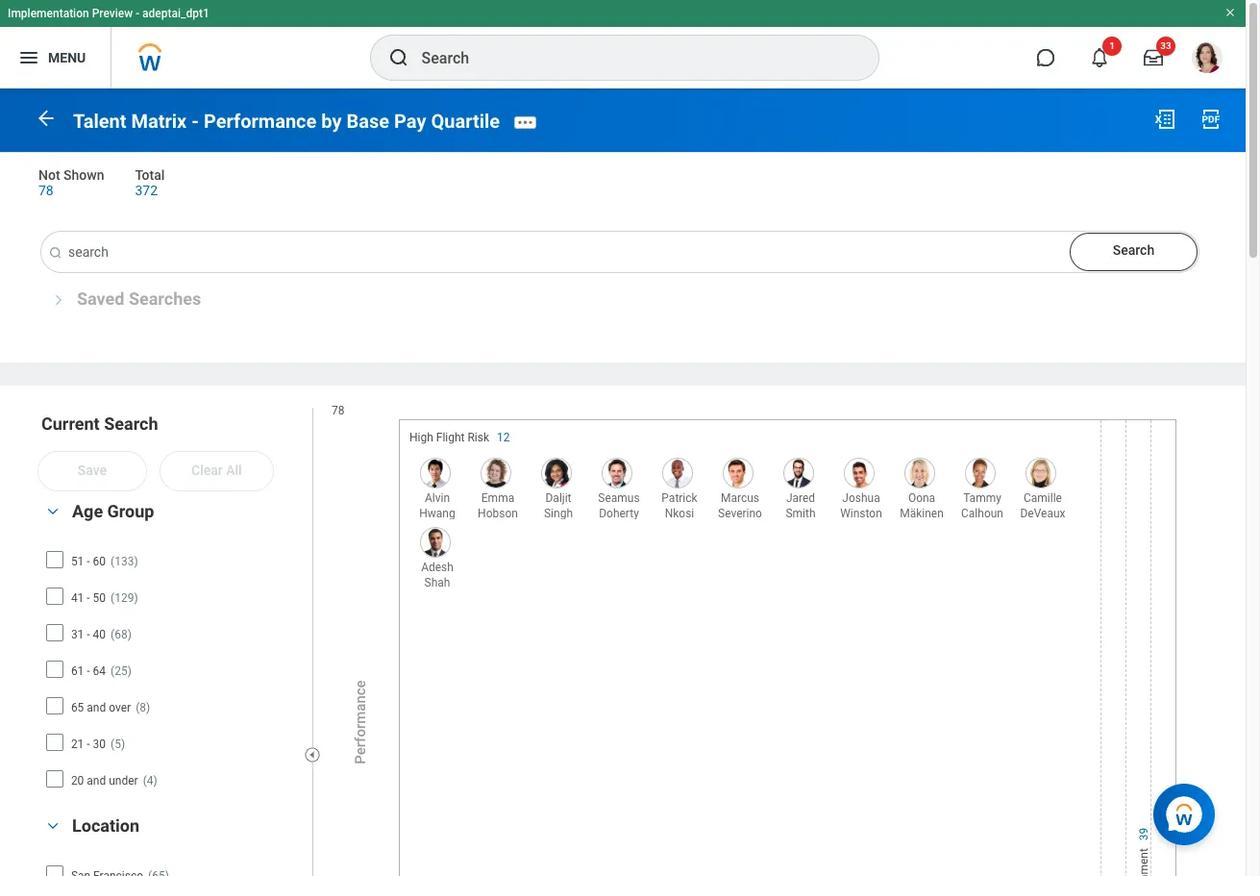 Task type: vqa. For each thing, say whether or not it's contained in the screenshot.


Task type: locate. For each thing, give the bounding box(es) containing it.
age group button
[[72, 501, 154, 521]]

filter search field
[[38, 413, 315, 876]]

emma
[[482, 491, 515, 504]]

quartile
[[431, 109, 500, 132]]

search
[[1113, 243, 1155, 258], [104, 414, 158, 434]]

joshua
[[843, 491, 881, 504]]

alvin hwang
[[420, 491, 456, 520]]

- for (129)
[[87, 591, 90, 604]]

chevron down image inside 'age group' group
[[41, 504, 64, 518]]

1 button
[[1079, 37, 1122, 79]]

- right 31
[[87, 628, 90, 641]]

and right 20
[[87, 774, 106, 787]]

-
[[136, 7, 140, 20], [192, 109, 199, 132], [87, 554, 90, 568], [87, 591, 90, 604], [87, 628, 90, 641], [87, 664, 90, 678], [87, 737, 90, 751]]

1 vertical spatial search
[[104, 414, 158, 434]]

jared smith element
[[773, 486, 824, 520]]

demo_m304.jpg image
[[663, 457, 693, 488]]

78
[[38, 182, 54, 198], [332, 404, 345, 418]]

menu banner
[[0, 0, 1246, 88]]

oona mäkinen element
[[894, 486, 945, 520]]

20
[[71, 774, 84, 787]]

age group
[[72, 501, 154, 521]]

patrick nkosi
[[662, 491, 698, 520]]

0 horizontal spatial 78
[[38, 182, 54, 198]]

and
[[87, 701, 106, 714], [87, 774, 106, 787]]

talent
[[73, 109, 126, 132]]

65
[[71, 701, 84, 714]]

implementation preview -   adeptai_dpt1
[[8, 7, 209, 20]]

chevron down image
[[41, 504, 64, 518], [41, 819, 64, 832]]

- right 'matrix'
[[192, 109, 199, 132]]

current search
[[41, 414, 158, 434]]

marcus severino
[[718, 491, 763, 520]]

profile logan mcneil image
[[1192, 42, 1223, 77]]

60
[[93, 554, 106, 568]]

under
[[109, 774, 138, 787]]

risk
[[468, 430, 489, 444]]

0 vertical spatial search
[[1113, 243, 1155, 258]]

talent matrix - performance by base pay quartile
[[73, 109, 500, 132]]

chevron down image inside location group
[[41, 819, 64, 832]]

21
[[71, 737, 84, 751]]

- inside menu banner
[[136, 7, 140, 20]]

high
[[410, 430, 433, 444]]

- right 41
[[87, 591, 90, 604]]

1 chevron down image from the top
[[41, 504, 64, 518]]

0 vertical spatial and
[[87, 701, 106, 714]]

1
[[1110, 40, 1115, 51]]

- right 21
[[87, 737, 90, 751]]

- right 61
[[87, 664, 90, 678]]

marcus
[[721, 491, 760, 504]]

seamus doherty element
[[591, 486, 642, 520]]

64
[[93, 664, 106, 678]]

0 horizontal spatial performance
[[204, 109, 317, 132]]

- for (5)
[[87, 737, 90, 751]]

31
[[71, 628, 84, 641]]

and right 65
[[87, 701, 106, 714]]

daljit singh element
[[531, 486, 582, 520]]

deveaux
[[1021, 506, 1066, 520]]

78 inside not shown 78
[[38, 182, 54, 198]]

Search Workday  search field
[[422, 37, 839, 79]]

seamus doherty
[[598, 491, 640, 520]]

1 vertical spatial chevron down image
[[41, 819, 64, 832]]

1 horizontal spatial performance
[[352, 680, 369, 764]]

(8)
[[136, 701, 150, 714]]

inbox large image
[[1144, 48, 1164, 67]]

chevron down image left location 'button'
[[41, 819, 64, 832]]

1 vertical spatial 78
[[332, 404, 345, 418]]

total 372
[[135, 167, 165, 198]]

seamus_doherty.png image
[[602, 457, 633, 488]]

- right 51 at the left of page
[[87, 554, 90, 568]]

previous page image
[[35, 107, 58, 130]]

seamus
[[598, 491, 640, 504]]

1 horizontal spatial 78
[[332, 404, 345, 418]]

daljit singh
[[544, 491, 573, 520]]

menu button
[[0, 27, 111, 88]]

2 and from the top
[[87, 774, 106, 787]]

shown
[[64, 167, 104, 182]]

emma hobson
[[478, 491, 518, 520]]

smith
[[786, 506, 816, 520]]

location button
[[72, 815, 140, 835]]

- right preview
[[136, 7, 140, 20]]

1 horizontal spatial search
[[1113, 243, 1155, 258]]

(68)
[[111, 628, 132, 641]]

chevron down image for age group
[[41, 504, 64, 518]]

doherty
[[599, 506, 639, 520]]

39 button
[[1137, 824, 1152, 840]]

40
[[93, 628, 106, 641]]

by
[[321, 109, 342, 132]]

location
[[72, 815, 140, 835]]

372
[[135, 182, 158, 198]]

0 vertical spatial performance
[[204, 109, 317, 132]]

51 - 60
[[71, 554, 106, 568]]

adeptai_dpt1
[[142, 7, 209, 20]]

location group
[[38, 814, 303, 876]]

- for (68)
[[87, 628, 90, 641]]

1 and from the top
[[87, 701, 106, 714]]

41
[[71, 591, 84, 604]]

performance
[[204, 109, 317, 132], [352, 680, 369, 764]]

oona
[[909, 491, 936, 504]]

2 chevron down image from the top
[[41, 819, 64, 832]]

not
[[38, 167, 60, 182]]

chevron down image left age
[[41, 504, 64, 518]]

mäkinen
[[900, 506, 944, 520]]

emma hobson element
[[470, 486, 521, 520]]

0 horizontal spatial search
[[104, 414, 158, 434]]

0 vertical spatial 78
[[38, 182, 54, 198]]

Talent Matrix - Performance by Base Pay Quartile text field
[[41, 232, 1199, 273]]

oona mäkinen
[[900, 491, 944, 520]]

1 vertical spatial and
[[87, 774, 106, 787]]

total
[[135, 167, 165, 182]]

patrick
[[662, 491, 698, 504]]

search button
[[1070, 233, 1198, 272]]

(5)
[[111, 737, 125, 751]]

0 vertical spatial chevron down image
[[41, 504, 64, 518]]



Task type: describe. For each thing, give the bounding box(es) containing it.
65 and over
[[71, 701, 131, 714]]

demo_f266.png image
[[905, 457, 936, 488]]

(4)
[[143, 774, 157, 787]]

20 and under
[[71, 774, 138, 787]]

group
[[107, 501, 154, 521]]

search inside button
[[1113, 243, 1155, 258]]

age group tree
[[45, 544, 296, 796]]

severino
[[718, 506, 763, 520]]

jared smith
[[786, 491, 816, 520]]

close environment banner image
[[1225, 7, 1237, 18]]

alvin
[[425, 491, 450, 504]]

camille
[[1024, 491, 1063, 504]]

33
[[1161, 40, 1172, 51]]

demo_f148.png image
[[965, 457, 996, 488]]

preview
[[92, 7, 133, 20]]

21 - 30
[[71, 737, 106, 751]]

(133)
[[111, 554, 138, 568]]

menu
[[48, 50, 86, 65]]

over
[[109, 701, 131, 714]]

flight
[[436, 430, 465, 444]]

winston
[[841, 506, 883, 520]]

daljit
[[546, 491, 572, 504]]

33 button
[[1133, 37, 1176, 79]]

jared
[[786, 491, 816, 504]]

61
[[71, 664, 84, 678]]

talent matrix - performance by base pay quartile main content
[[0, 88, 1261, 876]]

age group group
[[38, 500, 303, 800]]

singh
[[544, 506, 573, 520]]

41 - 50
[[71, 591, 106, 604]]

demo_f067.png image
[[481, 457, 512, 488]]

justify image
[[17, 46, 40, 69]]

adesh shah
[[421, 560, 454, 589]]

hobson
[[478, 506, 518, 520]]

demo_m278.png image
[[723, 457, 754, 488]]

demo_m303.jpg image
[[844, 457, 875, 488]]

adesh shah element
[[410, 555, 461, 589]]

not shown 78
[[38, 167, 104, 198]]

Search search field
[[38, 232, 1199, 273]]

and for 65
[[87, 701, 106, 714]]

- for (25)
[[87, 664, 90, 678]]

search image
[[387, 46, 410, 69]]

tammy
[[964, 491, 1002, 504]]

30
[[93, 737, 106, 751]]

base
[[347, 109, 390, 132]]

istock 649733886.jpg image
[[784, 457, 814, 488]]

calhoun
[[962, 506, 1004, 520]]

search inside "filter" search box
[[104, 414, 158, 434]]

marcus severino element
[[713, 486, 764, 520]]

pay
[[394, 109, 426, 132]]

(129)
[[111, 591, 138, 604]]

and for 20
[[87, 774, 106, 787]]

nkosi
[[665, 506, 695, 520]]

demo_m079.png image
[[420, 457, 451, 488]]

39
[[1138, 827, 1151, 840]]

hwang
[[420, 506, 456, 520]]

current
[[41, 414, 100, 434]]

78 button
[[38, 181, 56, 200]]

matrix
[[131, 109, 187, 132]]

view printable version (pdf) image
[[1200, 108, 1223, 131]]

joshua winston
[[841, 491, 883, 520]]

372 button
[[135, 181, 161, 200]]

talent matrix - performance by base pay quartile link
[[73, 109, 500, 132]]

shah
[[425, 576, 450, 589]]

61 - 64
[[71, 664, 106, 678]]

patrick nkosi element
[[652, 486, 703, 520]]

12 button
[[497, 429, 513, 445]]

12
[[497, 430, 510, 444]]

demo_f104.png image
[[1026, 457, 1057, 488]]

- for (133)
[[87, 554, 90, 568]]

1 vertical spatial performance
[[352, 680, 369, 764]]

implementation
[[8, 7, 89, 20]]

50
[[93, 591, 106, 604]]

51
[[71, 554, 84, 568]]

31 - 40
[[71, 628, 106, 641]]

search image
[[48, 246, 63, 261]]

tammy calhoun
[[962, 491, 1004, 520]]

demo_f106.png image
[[541, 457, 572, 488]]

high flight risk 12
[[410, 430, 510, 444]]

alvin hwang element
[[410, 486, 461, 520]]

camille deveaux element
[[1015, 486, 1066, 520]]

joshua winston element
[[834, 486, 885, 520]]

(25)
[[111, 664, 132, 678]]

adesh
[[421, 560, 454, 574]]

chevron down image for location
[[41, 819, 64, 832]]

camille deveaux
[[1021, 491, 1066, 520]]

adhesh demo_m088.png image
[[420, 527, 451, 557]]

export to excel image
[[1154, 108, 1177, 131]]

tammy calhoun element
[[955, 486, 1006, 520]]

notifications large image
[[1090, 48, 1110, 67]]



